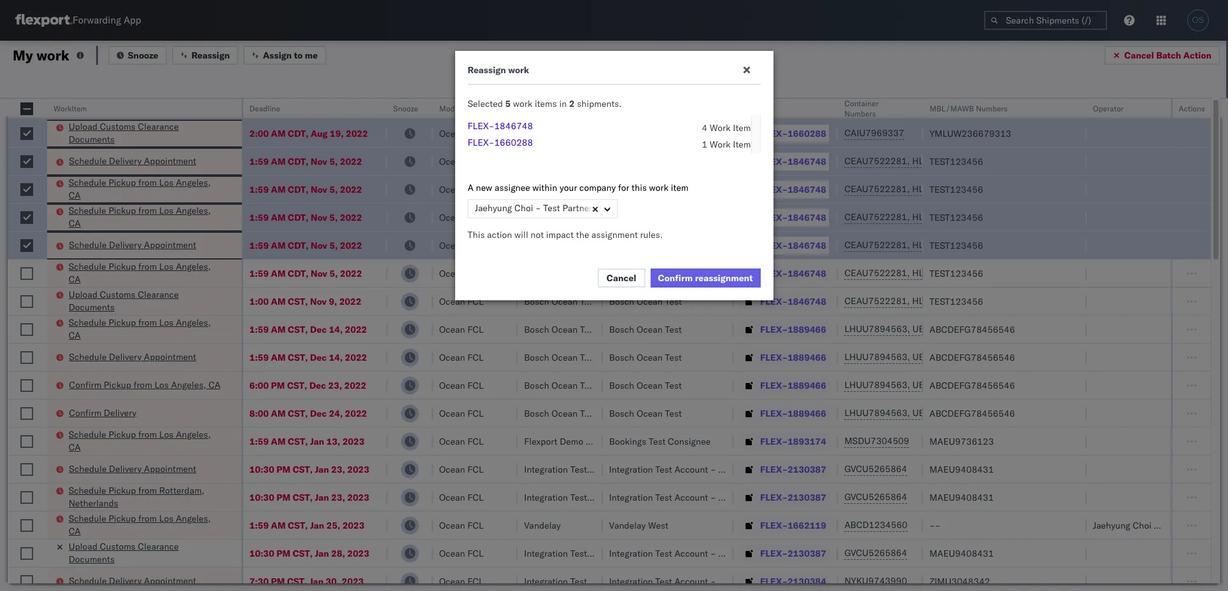 Task type: locate. For each thing, give the bounding box(es) containing it.
0 vertical spatial 1:59 am cst, dec 14, 2022
[[249, 324, 367, 335]]

1 vertical spatial upload customs clearance documents link
[[69, 288, 225, 314]]

2 10:30 pm cst, jan 23, 2023 from the top
[[249, 492, 369, 503]]

8 fcl from the top
[[467, 324, 484, 335]]

10 am from the top
[[271, 408, 286, 419]]

appointment for schedule delivery appointment link related to 4th schedule delivery appointment button from the bottom of the page
[[143, 239, 196, 251]]

2 vertical spatial confirm
[[69, 407, 101, 419]]

1 vertical spatial cancel
[[607, 272, 636, 284]]

10:30 pm cst, jan 23, 2023 up 1:59 am cst, jan 25, 2023
[[249, 492, 369, 503]]

4 am from the top
[[271, 212, 286, 223]]

1846748
[[494, 120, 533, 132], [788, 156, 826, 167], [788, 184, 826, 195], [788, 212, 826, 223], [788, 240, 826, 251], [788, 268, 826, 279], [788, 296, 826, 307]]

17 fcl from the top
[[467, 576, 484, 587]]

fcl
[[467, 128, 484, 139], [467, 156, 484, 167], [467, 184, 484, 195], [467, 212, 484, 223], [467, 240, 484, 251], [467, 268, 484, 279], [467, 296, 484, 307], [467, 324, 484, 335], [467, 352, 484, 363], [467, 380, 484, 391], [467, 408, 484, 419], [467, 436, 484, 447], [467, 464, 484, 475], [467, 492, 484, 503], [467, 520, 484, 531], [467, 548, 484, 559], [467, 576, 484, 587]]

6 resize handle column header from the left
[[587, 99, 603, 591]]

10 schedule from the top
[[69, 485, 106, 496]]

confirm delivery button
[[69, 406, 136, 420]]

1 vertical spatial clearance
[[138, 289, 179, 300]]

3 resize handle column header from the left
[[372, 99, 387, 591]]

dec down 1:00 am cst, nov 9, 2022
[[310, 324, 327, 335]]

ceau7522281, hlxu6269489, hlxu8034992
[[844, 155, 1042, 167], [844, 183, 1042, 195], [844, 211, 1042, 223], [844, 239, 1042, 251], [844, 267, 1042, 279], [844, 295, 1042, 307]]

work right "4" at the top right of page
[[710, 122, 731, 134]]

2130387 up 1662119
[[788, 492, 826, 503]]

upload for 1:00 am cst, nov 9, 2022
[[69, 289, 97, 300]]

5 fcl from the top
[[467, 240, 484, 251]]

0 horizontal spatial cancel
[[607, 272, 636, 284]]

a new assignee within your company for this work item
[[468, 182, 689, 194]]

2 abcdefg78456546 from the top
[[929, 352, 1015, 363]]

0 horizontal spatial snooze
[[128, 49, 158, 61]]

schedule for schedule pickup from los angeles, ca button associated with flex-1662119
[[69, 513, 106, 524]]

from inside schedule pickup from rotterdam, netherlands
[[138, 485, 157, 496]]

28,
[[331, 548, 345, 559]]

schedule delivery appointment link for second schedule delivery appointment button from the bottom of the page
[[69, 462, 196, 475]]

1 work from the top
[[710, 122, 731, 134]]

work for 1
[[710, 139, 731, 150]]

clearance for 1:00
[[138, 289, 179, 300]]

1 appointment from the top
[[143, 155, 196, 167]]

pm right 7:30
[[271, 576, 285, 587]]

reassign inside button
[[191, 49, 230, 61]]

3 fcl from the top
[[467, 184, 484, 195]]

dec for schedule delivery appointment
[[310, 352, 327, 363]]

0 vertical spatial item
[[733, 122, 751, 134]]

numbers up ymluw236679313
[[976, 104, 1007, 113]]

lhuu7894563, for confirm pickup from los angeles, ca
[[844, 379, 910, 391]]

4 hlxu8034992 from the top
[[980, 239, 1042, 251]]

2130387 down 1662119
[[788, 548, 826, 559]]

cancel
[[1124, 49, 1154, 61], [607, 272, 636, 284]]

2 cdt, from the top
[[288, 156, 309, 167]]

3 1889466 from the top
[[788, 380, 826, 391]]

angeles, for schedule pickup from los angeles, ca link for flex-1846748
[[176, 261, 211, 272]]

2023
[[342, 436, 365, 447], [347, 464, 369, 475], [347, 492, 369, 503], [342, 520, 365, 531], [347, 548, 369, 559], [342, 576, 364, 587]]

numbers inside 'container numbers'
[[844, 109, 876, 118]]

1:59 am cdt, nov 5, 2022
[[249, 156, 362, 167], [249, 184, 362, 195], [249, 212, 362, 223], [249, 240, 362, 251], [249, 268, 362, 279]]

10:30 up 1:59 am cst, jan 25, 2023
[[249, 492, 274, 503]]

dec left 24,
[[310, 408, 327, 419]]

8 am from the top
[[271, 324, 286, 335]]

23, for confirm pickup from los angeles, ca
[[328, 380, 342, 391]]

5,
[[329, 156, 338, 167], [329, 184, 338, 195], [329, 212, 338, 223], [329, 240, 338, 251], [329, 268, 338, 279]]

am
[[271, 128, 286, 139], [271, 156, 286, 167], [271, 184, 286, 195], [271, 212, 286, 223], [271, 240, 286, 251], [271, 268, 286, 279], [271, 296, 286, 307], [271, 324, 286, 335], [271, 352, 286, 363], [271, 408, 286, 419], [271, 436, 286, 447], [271, 520, 286, 531]]

0 vertical spatial cancel
[[1124, 49, 1154, 61]]

2022 for schedule delivery appointment link for 5th schedule delivery appointment button from the bottom
[[340, 156, 362, 167]]

bookings
[[609, 436, 646, 447]]

3 10:30 from the top
[[249, 548, 274, 559]]

flex-1893174 button
[[740, 433, 829, 450], [740, 433, 829, 450]]

dec up 8:00 am cst, dec 24, 2022
[[309, 380, 326, 391]]

13 ocean fcl from the top
[[439, 464, 484, 475]]

2023 right 25,
[[342, 520, 365, 531]]

1 horizontal spatial reassign
[[468, 64, 506, 76]]

7 resize handle column header from the left
[[718, 99, 733, 591]]

flexport demo consignee for flex-1893174
[[524, 436, 628, 447]]

cdt, for schedule delivery appointment link for 5th schedule delivery appointment button from the bottom
[[288, 156, 309, 167]]

schedule for 4th schedule delivery appointment button from the bottom of the page
[[69, 239, 106, 251]]

7 schedule from the top
[[69, 351, 106, 363]]

2 vertical spatial upload customs clearance documents
[[69, 541, 179, 565]]

3 customs from the top
[[100, 541, 136, 552]]

2 documents from the top
[[69, 301, 115, 313]]

jan down "13,"
[[315, 464, 329, 475]]

1 abcdefg78456546 from the top
[[929, 324, 1015, 335]]

2 vertical spatial upload customs clearance documents link
[[69, 540, 225, 566]]

2 demo from the top
[[560, 436, 583, 447]]

work right the my
[[36, 46, 69, 64]]

mbl/mawb
[[929, 104, 974, 113]]

1 vertical spatial maeu9408431
[[929, 492, 994, 503]]

my work
[[13, 46, 69, 64]]

integration
[[609, 464, 653, 475], [609, 492, 653, 503], [609, 548, 653, 559], [609, 576, 653, 587]]

work
[[710, 122, 731, 134], [710, 139, 731, 150]]

2 vertical spatial maeu9408431
[[929, 548, 994, 559]]

flex-2130387 down the flex-1893174
[[760, 464, 826, 475]]

3 ceau7522281, from the top
[[844, 211, 910, 223]]

1:59 am cst, dec 14, 2022 down 1:00 am cst, nov 9, 2022
[[249, 324, 367, 335]]

pm up 1:59 am cst, jan 25, 2023
[[276, 492, 290, 503]]

os button
[[1183, 6, 1213, 35]]

2 flexport demo consignee from the top
[[524, 436, 628, 447]]

karl
[[718, 464, 735, 475], [718, 492, 735, 503], [718, 548, 735, 559], [718, 576, 735, 587]]

1 upload customs clearance documents from the top
[[69, 121, 179, 145]]

--
[[929, 520, 940, 531]]

1 vertical spatial flex-2130387
[[760, 492, 826, 503]]

2023 for schedule pickup from los angeles, ca link related to flex-1893174
[[342, 436, 365, 447]]

25,
[[326, 520, 340, 531]]

flex-
[[468, 120, 494, 132], [760, 128, 788, 139], [468, 137, 494, 148], [760, 156, 788, 167], [760, 184, 788, 195], [760, 212, 788, 223], [760, 240, 788, 251], [760, 268, 788, 279], [760, 296, 788, 307], [760, 324, 788, 335], [760, 352, 788, 363], [760, 380, 788, 391], [760, 408, 788, 419], [760, 436, 788, 447], [760, 464, 788, 475], [760, 492, 788, 503], [760, 520, 788, 531], [760, 548, 788, 559], [760, 576, 788, 587]]

9 fcl from the top
[[467, 352, 484, 363]]

gvcu5265864 up nyku9743990 at the bottom of page
[[844, 547, 907, 559]]

2023 up 1:59 am cst, jan 25, 2023
[[347, 492, 369, 503]]

1 horizontal spatial 1660288
[[788, 128, 826, 139]]

5 5, from the top
[[329, 268, 338, 279]]

angeles, for schedule pickup from los angeles, ca link associated with flex-1889466
[[176, 317, 211, 328]]

0 vertical spatial customs
[[100, 121, 136, 132]]

integration test account - karl lagerfeld
[[609, 464, 775, 475], [609, 492, 775, 503], [609, 548, 775, 559], [609, 576, 775, 587]]

company
[[579, 182, 616, 194]]

a
[[468, 182, 474, 194]]

angeles, for schedule pickup from los angeles, ca link related to flex-1893174
[[176, 429, 211, 440]]

schedule delivery appointment for third schedule delivery appointment button from the bottom of the page
[[69, 351, 196, 363]]

3 gvcu5265864 from the top
[[844, 547, 907, 559]]

1 1:59 am cdt, nov 5, 2022 from the top
[[249, 156, 362, 167]]

upload customs clearance documents link for 1:00 am cst, nov 9, 2022
[[69, 288, 225, 314]]

snooze inside snooze button
[[128, 49, 158, 61]]

item up 1 work item
[[733, 122, 751, 134]]

1 vertical spatial 10:30 pm cst, jan 23, 2023
[[249, 492, 369, 503]]

schedule for third schedule delivery appointment button from the bottom of the page
[[69, 351, 106, 363]]

cancel down assignment
[[607, 272, 636, 284]]

work right 1 at right top
[[710, 139, 731, 150]]

2 vertical spatial 23,
[[331, 492, 345, 503]]

2023 right 30,
[[342, 576, 364, 587]]

selected 5 work items in 2 shipments.
[[468, 98, 622, 109]]

2 account from the top
[[674, 492, 708, 503]]

dec up 6:00 pm cst, dec 23, 2022
[[310, 352, 327, 363]]

los inside confirm pickup from los angeles, ca link
[[154, 379, 168, 391]]

0 horizontal spatial vandelay
[[524, 520, 561, 531]]

mode button
[[433, 101, 505, 114]]

maeu9408431 up --
[[929, 492, 994, 503]]

2130387 down '1893174'
[[788, 464, 826, 475]]

0 vertical spatial flexport
[[524, 128, 557, 139]]

2 vertical spatial documents
[[69, 554, 115, 565]]

1 vertical spatial flexport demo consignee
[[524, 436, 628, 447]]

ca
[[69, 190, 81, 201], [69, 218, 81, 229], [69, 273, 81, 285], [69, 329, 81, 341], [208, 379, 220, 391], [69, 441, 81, 453], [69, 526, 81, 537]]

hlxu6269489, for schedule pickup from los angeles, ca link for flex-1846748
[[912, 267, 977, 279]]

14, down 9,
[[329, 324, 343, 335]]

confirm pickup from los angeles, ca link
[[69, 378, 220, 391]]

confirm inside 'button'
[[658, 272, 693, 284]]

flex- inside flex-1846748 link
[[468, 120, 494, 132]]

11 am from the top
[[271, 436, 286, 447]]

delivery for 5th schedule delivery appointment button from the top
[[108, 575, 141, 587]]

numbers inside button
[[976, 104, 1007, 113]]

cst, down the 1:59 am cst, jan 13, 2023 on the bottom
[[293, 464, 313, 475]]

0 vertical spatial 2130387
[[788, 464, 826, 475]]

ocean fcl for schedule pickup from los angeles, ca button associated with flex-1893174
[[439, 436, 484, 447]]

upload customs clearance documents link
[[69, 120, 225, 146], [69, 288, 225, 314], [69, 540, 225, 566]]

0 horizontal spatial flex-1660288
[[468, 137, 533, 148]]

uetu5238478
[[912, 323, 974, 335], [912, 351, 974, 363], [912, 379, 974, 391], [912, 407, 974, 419]]

1 demo from the top
[[560, 128, 583, 139]]

bosch
[[524, 184, 549, 195], [609, 184, 634, 195], [524, 212, 549, 223], [609, 212, 634, 223], [524, 240, 549, 251], [609, 240, 634, 251], [524, 268, 549, 279], [609, 268, 634, 279], [524, 296, 549, 307], [609, 296, 634, 307], [524, 324, 549, 335], [609, 324, 634, 335], [524, 352, 549, 363], [609, 352, 634, 363], [524, 380, 549, 391], [609, 380, 634, 391], [524, 408, 549, 419], [609, 408, 634, 419]]

0 vertical spatial reassign
[[191, 49, 230, 61]]

10:30 up 7:30
[[249, 548, 274, 559]]

1 test123456 from the top
[[929, 156, 983, 167]]

10:30
[[249, 464, 274, 475], [249, 492, 274, 503], [249, 548, 274, 559]]

flex-2130387 up flex-1662119
[[760, 492, 826, 503]]

0 vertical spatial gvcu5265864
[[844, 463, 907, 475]]

cancel batch action
[[1124, 49, 1211, 61]]

consignee
[[609, 104, 646, 113], [586, 128, 628, 139], [586, 436, 628, 447], [668, 436, 711, 447]]

snooze left mode
[[393, 104, 418, 113]]

0 vertical spatial maeu9408431
[[929, 464, 994, 475]]

10:30 down the 1:59 am cst, jan 13, 2023 on the bottom
[[249, 464, 274, 475]]

None checkbox
[[20, 127, 33, 140], [20, 183, 33, 196], [20, 211, 33, 224], [20, 267, 33, 280], [20, 379, 33, 392], [20, 407, 33, 420], [20, 435, 33, 448], [20, 491, 33, 504], [20, 547, 33, 560], [20, 127, 33, 140], [20, 183, 33, 196], [20, 211, 33, 224], [20, 267, 33, 280], [20, 379, 33, 392], [20, 407, 33, 420], [20, 435, 33, 448], [20, 491, 33, 504], [20, 547, 33, 560]]

flex-1662119 button
[[740, 517, 829, 534], [740, 517, 829, 534]]

numbers for mbl/mawb numbers
[[976, 104, 1007, 113]]

1889466 for confirm pickup from los angeles, ca
[[788, 380, 826, 391]]

2022 for upload customs clearance documents 'link' corresponding to 2:00 am cdt, aug 19, 2022
[[346, 128, 368, 139]]

0 vertical spatial 14,
[[329, 324, 343, 335]]

10:30 pm cst, jan 23, 2023 down the 1:59 am cst, jan 13, 2023 on the bottom
[[249, 464, 369, 475]]

2 fcl from the top
[[467, 156, 484, 167]]

maeu9408431 down maeu9736123
[[929, 464, 994, 475]]

5 cdt, from the top
[[288, 240, 309, 251]]

ocean fcl for 5th schedule pickup from los angeles, ca button from the bottom of the page
[[439, 212, 484, 223]]

cdt, for sixth schedule pickup from los angeles, ca link from the bottom of the page
[[288, 184, 309, 195]]

1 vertical spatial flexport
[[524, 436, 557, 447]]

2 item from the top
[[733, 139, 751, 150]]

bookings test consignee
[[609, 436, 711, 447]]

schedule delivery appointment link for 5th schedule delivery appointment button from the bottom
[[69, 155, 196, 167]]

cst, up the 1:59 am cst, jan 13, 2023 on the bottom
[[288, 408, 308, 419]]

maeu9408431 up zimu3048342
[[929, 548, 994, 559]]

schedule pickup from los angeles, ca link
[[69, 176, 225, 202], [69, 204, 225, 230], [69, 260, 225, 286], [69, 316, 225, 342], [69, 428, 225, 454], [69, 512, 225, 538]]

deadline
[[249, 104, 280, 113]]

0 vertical spatial 23,
[[328, 380, 342, 391]]

confirm delivery
[[69, 407, 136, 419]]

ocean fcl for schedule pickup from los angeles, ca button associated with flex-1662119
[[439, 520, 484, 531]]

maeu9408431
[[929, 464, 994, 475], [929, 492, 994, 503], [929, 548, 994, 559]]

flex-2130387
[[760, 464, 826, 475], [760, 492, 826, 503], [760, 548, 826, 559]]

appointment
[[143, 155, 196, 167], [143, 239, 196, 251], [143, 351, 196, 363], [143, 463, 196, 475], [143, 575, 196, 587]]

lhuu7894563, uetu5238478 for confirm delivery
[[844, 407, 974, 419]]

0 horizontal spatial 1660288
[[494, 137, 533, 148]]

schedule for second schedule delivery appointment button from the bottom of the page
[[69, 463, 106, 475]]

1:00 am cst, nov 9, 2022
[[249, 296, 361, 307]]

2 vertical spatial gvcu5265864
[[844, 547, 907, 559]]

0 vertical spatial 10:30 pm cst, jan 23, 2023
[[249, 464, 369, 475]]

2 vertical spatial clearance
[[138, 541, 179, 552]]

1 vertical spatial upload customs clearance documents
[[69, 289, 179, 313]]

assignee
[[495, 182, 530, 194]]

23, up 25,
[[331, 492, 345, 503]]

1660288
[[788, 128, 826, 139], [494, 137, 533, 148]]

cancel for cancel
[[607, 272, 636, 284]]

3 flex-1889466 from the top
[[760, 380, 826, 391]]

0 horizontal spatial reassign
[[191, 49, 230, 61]]

abcdefg78456546 for confirm delivery
[[929, 408, 1015, 419]]

5 1:59 from the top
[[249, 268, 269, 279]]

jan left 25,
[[310, 520, 324, 531]]

jan up 25,
[[315, 492, 329, 503]]

cst, left 9,
[[288, 296, 308, 307]]

2 14, from the top
[[329, 352, 343, 363]]

0 vertical spatial demo
[[560, 128, 583, 139]]

snooze down app
[[128, 49, 158, 61]]

2 resize handle column header from the left
[[226, 99, 242, 591]]

2 appointment from the top
[[143, 239, 196, 251]]

container
[[844, 99, 878, 108]]

4 karl from the top
[[718, 576, 735, 587]]

0 vertical spatial 10:30
[[249, 464, 274, 475]]

1 vertical spatial 14,
[[329, 352, 343, 363]]

23, up 24,
[[328, 380, 342, 391]]

1 vertical spatial 23,
[[331, 464, 345, 475]]

uetu5238478 for confirm delivery
[[912, 407, 974, 419]]

4 test123456 from the top
[[929, 240, 983, 251]]

cancel left batch
[[1124, 49, 1154, 61]]

mbl/mawb numbers button
[[923, 101, 1074, 114]]

1:59 am cst, jan 13, 2023
[[249, 436, 365, 447]]

fcl for schedule delivery appointment link related to 4th schedule delivery appointment button from the bottom of the page
[[467, 240, 484, 251]]

12 fcl from the top
[[467, 436, 484, 447]]

upload customs clearance documents for 1:00
[[69, 289, 179, 313]]

reassign for reassign
[[191, 49, 230, 61]]

1:59 am cst, dec 14, 2022 up 6:00 pm cst, dec 23, 2022
[[249, 352, 367, 363]]

6 schedule from the top
[[69, 317, 106, 328]]

gvcu5265864
[[844, 463, 907, 475], [844, 491, 907, 503], [844, 547, 907, 559]]

1 vertical spatial upload customs clearance documents button
[[69, 288, 225, 315]]

new
[[476, 182, 492, 194]]

0 vertical spatial documents
[[69, 134, 115, 145]]

documents for 2:00 am cdt, aug 19, 2022
[[69, 134, 115, 145]]

4 flex-1889466 from the top
[[760, 408, 826, 419]]

fcl for schedule pickup from los angeles, ca link related to flex-1893174
[[467, 436, 484, 447]]

1 horizontal spatial cancel
[[1124, 49, 1154, 61]]

1 vertical spatial snooze
[[393, 104, 418, 113]]

schedule pickup from los angeles, ca link for flex-1846748
[[69, 260, 225, 286]]

numbers for container numbers
[[844, 109, 876, 118]]

0 vertical spatial flex-2130387
[[760, 464, 826, 475]]

7 am from the top
[[271, 296, 286, 307]]

1 horizontal spatial vandelay
[[609, 520, 646, 531]]

dec for confirm pickup from los angeles, ca
[[309, 380, 326, 391]]

hlxu6269489, for sixth schedule pickup from los angeles, ca link from the bottom of the page
[[912, 183, 977, 195]]

forwarding app
[[73, 14, 141, 26]]

vandelay for vandelay
[[524, 520, 561, 531]]

account
[[674, 464, 708, 475], [674, 492, 708, 503], [674, 548, 708, 559], [674, 576, 708, 587]]

7 fcl from the top
[[467, 296, 484, 307]]

4 schedule delivery appointment link from the top
[[69, 462, 196, 475]]

lagerfeld up flex-1662119
[[737, 492, 775, 503]]

0 horizontal spatial numbers
[[844, 109, 876, 118]]

2 upload from the top
[[69, 289, 97, 300]]

1 vertical spatial reassign
[[468, 64, 506, 76]]

gvcu5265864 up abcd1234560
[[844, 491, 907, 503]]

1 vertical spatial demo
[[560, 436, 583, 447]]

2 vertical spatial 10:30
[[249, 548, 274, 559]]

1 5, from the top
[[329, 156, 338, 167]]

1 vertical spatial confirm
[[69, 379, 101, 391]]

2 upload customs clearance documents from the top
[[69, 289, 179, 313]]

resize handle column header
[[32, 99, 47, 591], [226, 99, 242, 591], [372, 99, 387, 591], [417, 99, 433, 591], [502, 99, 518, 591], [587, 99, 603, 591], [718, 99, 733, 591], [823, 99, 838, 591], [908, 99, 923, 591], [1071, 99, 1087, 591], [1156, 99, 1172, 591], [1196, 99, 1211, 591]]

my
[[13, 46, 33, 64]]

1 schedule pickup from los angeles, ca from the top
[[69, 177, 211, 201]]

test
[[580, 184, 597, 195], [665, 184, 682, 195], [543, 202, 560, 214], [580, 212, 597, 223], [665, 212, 682, 223], [580, 240, 597, 251], [665, 240, 682, 251], [580, 268, 597, 279], [665, 268, 682, 279], [580, 296, 597, 307], [665, 296, 682, 307], [580, 324, 597, 335], [665, 324, 682, 335], [580, 352, 597, 363], [665, 352, 682, 363], [580, 380, 597, 391], [665, 380, 682, 391], [580, 408, 597, 419], [665, 408, 682, 419], [649, 436, 665, 447], [655, 464, 672, 475], [655, 492, 672, 503], [655, 548, 672, 559], [655, 576, 672, 587]]

cdt,
[[288, 128, 309, 139], [288, 156, 309, 167], [288, 184, 309, 195], [288, 212, 309, 223], [288, 240, 309, 251], [288, 268, 309, 279]]

1 vertical spatial gvcu5265864
[[844, 491, 907, 503]]

6 ceau7522281, hlxu6269489, hlxu8034992 from the top
[[844, 295, 1042, 307]]

ocean fcl for 4th schedule delivery appointment button from the bottom of the page
[[439, 240, 484, 251]]

2 vertical spatial 2130387
[[788, 548, 826, 559]]

1 hlxu8034992 from the top
[[980, 155, 1042, 167]]

upload customs clearance documents button
[[69, 120, 225, 147], [69, 288, 225, 315]]

pm up the 7:30 pm cst, jan 30, 2023
[[276, 548, 290, 559]]

name
[[547, 104, 567, 113]]

1 vertical spatial 10:30
[[249, 492, 274, 503]]

gvcu5265864 down msdu7304509
[[844, 463, 907, 475]]

fcl for schedule delivery appointment link for 5th schedule delivery appointment button from the bottom
[[467, 156, 484, 167]]

upload customs clearance documents button for 1:00 am cst, nov 9, 2022
[[69, 288, 225, 315]]

delivery inside button
[[103, 407, 136, 419]]

23, down "13,"
[[331, 464, 345, 475]]

numbers down container in the right top of the page
[[844, 109, 876, 118]]

test123456 for schedule pickup from los angeles, ca link for flex-1846748
[[929, 268, 983, 279]]

schedule delivery appointment button
[[69, 155, 196, 169], [69, 239, 196, 253], [69, 350, 196, 364], [69, 462, 196, 477], [69, 575, 196, 589]]

ceau7522281,
[[844, 155, 910, 167], [844, 183, 910, 195], [844, 211, 910, 223], [844, 239, 910, 251], [844, 267, 910, 279], [844, 295, 910, 307]]

flex-2130387 up flex-2130384
[[760, 548, 826, 559]]

deadline button
[[243, 101, 374, 114]]

1 vertical spatial upload
[[69, 289, 97, 300]]

0 vertical spatial clearance
[[138, 121, 179, 132]]

5 schedule from the top
[[69, 261, 106, 272]]

0 vertical spatial upload customs clearance documents link
[[69, 120, 225, 146]]

5 test123456 from the top
[[929, 268, 983, 279]]

confirm inside button
[[69, 379, 101, 391]]

0 vertical spatial work
[[710, 122, 731, 134]]

cst, up 1:59 am cst, jan 25, 2023
[[293, 492, 313, 503]]

1 horizontal spatial numbers
[[976, 104, 1007, 113]]

lagerfeld down the flex-1893174
[[737, 464, 775, 475]]

3 schedule pickup from los angeles, ca button from the top
[[69, 260, 225, 287]]

0 vertical spatial snooze
[[128, 49, 158, 61]]

2023 right "13,"
[[342, 436, 365, 447]]

3 schedule from the top
[[69, 205, 106, 216]]

ops
[[595, 202, 611, 214]]

confirm delivery link
[[69, 406, 136, 419]]

1 vertical spatial customs
[[100, 289, 136, 300]]

pm down the 1:59 am cst, jan 13, 2023 on the bottom
[[276, 464, 290, 475]]

schedule for 5th schedule pickup from los angeles, ca button from the bottom of the page
[[69, 205, 106, 216]]

14, up 6:00 pm cst, dec 23, 2022
[[329, 352, 343, 363]]

demo for flex-1893174
[[560, 436, 583, 447]]

fcl for sixth schedule pickup from los angeles, ca link from the bottom of the page
[[467, 184, 484, 195]]

flexport for 1:59 am cst, jan 13, 2023
[[524, 436, 557, 447]]

test123456 for second schedule pickup from los angeles, ca link from the top
[[929, 212, 983, 223]]

confirm reassignment
[[658, 272, 753, 284]]

am for schedule pickup from los angeles, ca link for flex-1846748
[[271, 268, 286, 279]]

0 vertical spatial flexport demo consignee
[[524, 128, 628, 139]]

am for upload customs clearance documents 'link' corresponding to 2:00 am cdt, aug 19, 2022
[[271, 128, 286, 139]]

lagerfeld up flex-2130384
[[737, 548, 775, 559]]

item down 4 work item in the top right of the page
[[733, 139, 751, 150]]

fcl for schedule pickup from los angeles, ca link associated with flex-1889466
[[467, 324, 484, 335]]

upload for 2:00 am cdt, aug 19, 2022
[[69, 121, 97, 132]]

1 upload from the top
[[69, 121, 97, 132]]

delivery for second schedule delivery appointment button from the bottom of the page
[[108, 463, 141, 475]]

from for second schedule pickup from los angeles, ca link from the top
[[138, 205, 157, 216]]

7:30 pm cst, jan 30, 2023
[[249, 576, 364, 587]]

flexport demo consignee for flex-1660288
[[524, 128, 628, 139]]

angeles, for schedule pickup from los angeles, ca link related to flex-1662119
[[176, 513, 211, 524]]

items
[[535, 98, 557, 109]]

ca for schedule pickup from los angeles, ca link related to flex-1893174
[[69, 441, 81, 453]]

reassign for reassign work
[[468, 64, 506, 76]]

5 appointment from the top
[[143, 575, 196, 587]]

0 vertical spatial upload
[[69, 121, 97, 132]]

upload customs clearance documents button for 2:00 am cdt, aug 19, 2022
[[69, 120, 225, 147]]

cancel batch action button
[[1104, 46, 1220, 65]]

2 upload customs clearance documents link from the top
[[69, 288, 225, 314]]

0 vertical spatial upload customs clearance documents
[[69, 121, 179, 145]]

os
[[1192, 15, 1204, 25]]

2 1:59 from the top
[[249, 184, 269, 195]]

abcd1234560
[[844, 519, 907, 531]]

schedule delivery appointment for 5th schedule delivery appointment button from the bottom
[[69, 155, 196, 167]]

1 14, from the top
[[329, 324, 343, 335]]

0 vertical spatial confirm
[[658, 272, 693, 284]]

1 vertical spatial work
[[710, 139, 731, 150]]

flex- inside flex-1660288 link
[[468, 137, 494, 148]]

cst, down 1:00 am cst, nov 9, 2022
[[288, 324, 308, 335]]

2023 for schedule pickup from los angeles, ca link related to flex-1662119
[[342, 520, 365, 531]]

fcl for schedule pickup from los angeles, ca link for flex-1846748
[[467, 268, 484, 279]]

lagerfeld left 2130384
[[737, 576, 775, 587]]

5 schedule pickup from los angeles, ca from the top
[[69, 429, 211, 453]]

upload customs clearance documents
[[69, 121, 179, 145], [69, 289, 179, 313], [69, 541, 179, 565]]

None checkbox
[[20, 102, 33, 115], [20, 155, 33, 168], [20, 239, 33, 252], [20, 295, 33, 308], [20, 323, 33, 336], [20, 351, 33, 364], [20, 463, 33, 476], [20, 519, 33, 532], [20, 575, 33, 588], [20, 102, 33, 115], [20, 155, 33, 168], [20, 239, 33, 252], [20, 295, 33, 308], [20, 323, 33, 336], [20, 351, 33, 364], [20, 463, 33, 476], [20, 519, 33, 532], [20, 575, 33, 588]]

2 customs from the top
[[100, 289, 136, 300]]

2 ocean fcl from the top
[[439, 156, 484, 167]]

1 vertical spatial item
[[733, 139, 751, 150]]

6:00
[[249, 380, 269, 391]]

reassign button
[[172, 46, 238, 65]]

1 vertical spatial documents
[[69, 301, 115, 313]]

flex-1889466
[[760, 324, 826, 335], [760, 352, 826, 363], [760, 380, 826, 391], [760, 408, 826, 419]]

fcl for 5th schedule delivery appointment button from the top's schedule delivery appointment link
[[467, 576, 484, 587]]

action
[[487, 229, 512, 241]]

cdt, for second schedule pickup from los angeles, ca link from the top
[[288, 212, 309, 223]]

2
[[569, 98, 575, 109]]

1 vertical spatial 1:59 am cst, dec 14, 2022
[[249, 352, 367, 363]]

schedule delivery appointment link for 4th schedule delivery appointment button from the bottom of the page
[[69, 239, 196, 251]]

1:59
[[249, 156, 269, 167], [249, 184, 269, 195], [249, 212, 269, 223], [249, 240, 269, 251], [249, 268, 269, 279], [249, 324, 269, 335], [249, 352, 269, 363], [249, 436, 269, 447], [249, 520, 269, 531]]

choi
[[514, 202, 533, 214]]

cst, down 8:00 am cst, dec 24, 2022
[[288, 436, 308, 447]]

demo left bookings
[[560, 436, 583, 447]]

schedule inside schedule pickup from rotterdam, netherlands
[[69, 485, 106, 496]]

2 lhuu7894563, from the top
[[844, 351, 910, 363]]

3 lhuu7894563, uetu5238478 from the top
[[844, 379, 974, 391]]

confirm inside button
[[69, 407, 101, 419]]

2130387
[[788, 464, 826, 475], [788, 492, 826, 503], [788, 548, 826, 559]]

8 schedule from the top
[[69, 429, 106, 440]]

5 ceau7522281, hlxu6269489, hlxu8034992 from the top
[[844, 267, 1042, 279]]

demo down name
[[560, 128, 583, 139]]

4 cdt, from the top
[[288, 212, 309, 223]]

2 vertical spatial customs
[[100, 541, 136, 552]]

2 vertical spatial flex-2130387
[[760, 548, 826, 559]]

2 clearance from the top
[[138, 289, 179, 300]]

1 vertical spatial 2130387
[[788, 492, 826, 503]]

schedule delivery appointment link for 5th schedule delivery appointment button from the top
[[69, 575, 196, 587]]

2 integration test account - karl lagerfeld from the top
[[609, 492, 775, 503]]

4 lhuu7894563, from the top
[[844, 407, 910, 419]]

flex-2130387 button
[[740, 461, 829, 478], [740, 461, 829, 478], [740, 489, 829, 506], [740, 489, 829, 506], [740, 545, 829, 562], [740, 545, 829, 562]]

delivery for third schedule delivery appointment button from the bottom of the page
[[108, 351, 141, 363]]

0 vertical spatial upload customs clearance documents button
[[69, 120, 225, 147]]

2 vertical spatial upload
[[69, 541, 97, 552]]

2 flexport from the top
[[524, 436, 557, 447]]



Task type: vqa. For each thing, say whether or not it's contained in the screenshot.
Upload Customs Clearance Documents link corresponding to 2:00 AM CDT, Aug 19, 2022's Ocean FCL
yes



Task type: describe. For each thing, give the bounding box(es) containing it.
3 karl from the top
[[718, 548, 735, 559]]

test123456 for schedule delivery appointment link for 5th schedule delivery appointment button from the bottom
[[929, 156, 983, 167]]

cst, up 10:30 pm cst, jan 28, 2023
[[288, 520, 308, 531]]

ocean fcl for 6th schedule pickup from los angeles, ca button from the bottom of the page
[[439, 184, 484, 195]]

5 1:59 am cdt, nov 5, 2022 from the top
[[249, 268, 362, 279]]

2 ceau7522281, from the top
[[844, 183, 910, 195]]

assign to me
[[263, 49, 318, 61]]

9 ocean fcl from the top
[[439, 352, 484, 363]]

actions
[[1179, 104, 1206, 113]]

lhuu7894563, uetu5238478 for confirm pickup from los angeles, ca
[[844, 379, 974, 391]]

snooze button
[[108, 46, 167, 65]]

19,
[[330, 128, 344, 139]]

partner
[[562, 202, 592, 214]]

2023 right 28,
[[347, 548, 369, 559]]

8 1:59 from the top
[[249, 436, 269, 447]]

confirm for confirm delivery
[[69, 407, 101, 419]]

this action will not impact the assignment rules.
[[468, 229, 663, 241]]

1 gvcu5265864 from the top
[[844, 463, 907, 475]]

16 ocean fcl from the top
[[439, 548, 484, 559]]

ocean fcl for 5th schedule delivery appointment button from the bottom
[[439, 156, 484, 167]]

client
[[524, 104, 545, 113]]

flex-1889466 for confirm delivery
[[760, 408, 826, 419]]

angeles, for confirm pickup from los angeles, ca link
[[171, 379, 206, 391]]

rules.
[[640, 229, 663, 241]]

ca for sixth schedule pickup from los angeles, ca link from the bottom of the page
[[69, 190, 81, 201]]

delivery for 4th schedule delivery appointment button from the bottom of the page
[[108, 239, 141, 251]]

1 1:59 from the top
[[249, 156, 269, 167]]

vandelay west
[[609, 520, 668, 531]]

am for schedule pickup from los angeles, ca link associated with flex-1889466
[[271, 324, 286, 335]]

within
[[532, 182, 557, 194]]

2 schedule pickup from los angeles, ca from the top
[[69, 205, 211, 229]]

batch
[[1156, 49, 1181, 61]]

cst, up 8:00 am cst, dec 24, 2022
[[287, 380, 307, 391]]

your
[[559, 182, 577, 194]]

3 ceau7522281, hlxu6269489, hlxu8034992 from the top
[[844, 211, 1042, 223]]

1 cdt, from the top
[[288, 128, 309, 139]]

flex-1889466 for confirm pickup from los angeles, ca
[[760, 380, 826, 391]]

4 5, from the top
[[329, 240, 338, 251]]

from for confirm pickup from los angeles, ca link
[[133, 379, 152, 391]]

schedule for schedule pickup from los angeles, ca button associated with flex-1893174
[[69, 429, 106, 440]]

fcl for upload customs clearance documents 'link' corresponding to 2:00 am cdt, aug 19, 2022
[[467, 128, 484, 139]]

7 1:59 from the top
[[249, 352, 269, 363]]

cst, up the 7:30 pm cst, jan 30, 2023
[[293, 548, 313, 559]]

1:00
[[249, 296, 269, 307]]

9 am from the top
[[271, 352, 286, 363]]

flex-1660288 link
[[468, 137, 533, 151]]

confirm pickup from los angeles, ca button
[[69, 378, 220, 392]]

confirm for confirm reassignment
[[658, 272, 693, 284]]

customs for 2:00
[[100, 121, 136, 132]]

4 1:59 am cdt, nov 5, 2022 from the top
[[249, 240, 362, 251]]

schedule pickup from rotterdam, netherlands link
[[69, 484, 225, 510]]

6:00 pm cst, dec 23, 2022
[[249, 380, 366, 391]]

in
[[559, 98, 567, 109]]

pickup inside schedule pickup from rotterdam, netherlands
[[108, 485, 136, 496]]

jaehyung choi - test partner ops manager option
[[475, 202, 648, 214]]

1 lhuu7894563, uetu5238478 from the top
[[844, 323, 974, 335]]

1 ceau7522281, from the top
[[844, 155, 910, 167]]

work for 4
[[710, 122, 731, 134]]

to
[[294, 49, 303, 61]]

13,
[[326, 436, 340, 447]]

cst, up 6:00 pm cst, dec 23, 2022
[[288, 352, 308, 363]]

2:00 am cdt, aug 19, 2022
[[249, 128, 368, 139]]

schedule for 5th schedule delivery appointment button from the top
[[69, 575, 106, 587]]

pm right 6:00
[[271, 380, 285, 391]]

from for schedule pickup from los angeles, ca link for flex-1846748
[[138, 261, 157, 272]]

1 flex-1889466 from the top
[[760, 324, 826, 335]]

abcdefg78456546 for confirm pickup from los angeles, ca
[[929, 380, 1015, 391]]

assignment
[[591, 229, 638, 241]]

client name
[[524, 104, 567, 113]]

west
[[648, 520, 668, 531]]

app
[[124, 14, 141, 26]]

1:59 am cst, jan 25, 2023
[[249, 520, 365, 531]]

flex-1662119
[[760, 520, 826, 531]]

5 ceau7522281, from the top
[[844, 267, 910, 279]]

aug
[[311, 128, 328, 139]]

jan left 28,
[[315, 548, 329, 559]]

2022 for schedule delivery appointment link related to 4th schedule delivery appointment button from the bottom of the page
[[340, 240, 362, 251]]

work right this
[[649, 182, 669, 194]]

6 hlxu8034992 from the top
[[980, 295, 1042, 307]]

2 5, from the top
[[329, 184, 338, 195]]

3 integration from the top
[[609, 548, 653, 559]]

workitem
[[53, 104, 87, 113]]

documents for 1:00 am cst, nov 9, 2022
[[69, 301, 115, 313]]

ocean fcl for flex-1889466's schedule pickup from los angeles, ca button
[[439, 324, 484, 335]]

this
[[632, 182, 647, 194]]

4 ceau7522281, from the top
[[844, 239, 910, 251]]

10:30 pm cst, jan 28, 2023
[[249, 548, 369, 559]]

4 lagerfeld from the top
[[737, 576, 775, 587]]

2 schedule pickup from los angeles, ca link from the top
[[69, 204, 225, 230]]

4 integration from the top
[[609, 576, 653, 587]]

4 work item
[[702, 122, 751, 134]]

am for second schedule pickup from los angeles, ca link from the top
[[271, 212, 286, 223]]

netherlands
[[69, 498, 118, 509]]

operator
[[1093, 104, 1124, 113]]

11 ocean fcl from the top
[[439, 408, 484, 419]]

7:30
[[249, 576, 269, 587]]

schedule pickup from los angeles, ca button for flex-1893174
[[69, 428, 225, 455]]

2 flex-2130387 from the top
[[760, 492, 826, 503]]

6 test123456 from the top
[[929, 296, 983, 307]]

1 integration test account - karl lagerfeld from the top
[[609, 464, 775, 475]]

3 clearance from the top
[[138, 541, 179, 552]]

12 resize handle column header from the left
[[1196, 99, 1211, 591]]

not
[[531, 229, 544, 241]]

flex-1846748 link
[[468, 120, 533, 134]]

shipments.
[[577, 98, 622, 109]]

am for schedule pickup from los angeles, ca link related to flex-1662119
[[271, 520, 286, 531]]

schedule for schedule pickup from rotterdam, netherlands button
[[69, 485, 106, 496]]

5 schedule delivery appointment button from the top
[[69, 575, 196, 589]]

8:00
[[249, 408, 269, 419]]

schedule pickup from rotterdam, netherlands
[[69, 485, 205, 509]]

nyku9743990
[[844, 575, 907, 587]]

4 resize handle column header from the left
[[417, 99, 433, 591]]

flexport for 2:00 am cdt, aug 19, 2022
[[524, 128, 557, 139]]

8:00 am cst, dec 24, 2022
[[249, 408, 367, 419]]

30,
[[326, 576, 340, 587]]

schedule pickup from los angeles, ca link for flex-1893174
[[69, 428, 225, 454]]

1 karl from the top
[[718, 464, 735, 475]]

2:00
[[249, 128, 269, 139]]

ymluw236679313
[[929, 128, 1011, 139]]

item
[[671, 182, 689, 194]]

1 2130387 from the top
[[788, 464, 826, 475]]

4 schedule delivery appointment button from the top
[[69, 462, 196, 477]]

assign
[[263, 49, 292, 61]]

3 upload customs clearance documents link from the top
[[69, 540, 225, 566]]

impact
[[546, 229, 574, 241]]

ca for schedule pickup from los angeles, ca link for flex-1846748
[[69, 273, 81, 285]]

1 account from the top
[[674, 464, 708, 475]]

8 resize handle column header from the left
[[823, 99, 838, 591]]

2 hlxu8034992 from the top
[[980, 183, 1042, 195]]

3 flex-2130387 from the top
[[760, 548, 826, 559]]

4 account from the top
[[674, 576, 708, 587]]

1 ceau7522281, hlxu6269489, hlxu8034992 from the top
[[844, 155, 1042, 167]]

2022 for second schedule pickup from los angeles, ca link from the top
[[340, 212, 362, 223]]

3 documents from the top
[[69, 554, 115, 565]]

from for sixth schedule pickup from los angeles, ca link from the bottom of the page
[[138, 177, 157, 188]]

3 hlxu8034992 from the top
[[980, 211, 1042, 223]]

2 integration from the top
[[609, 492, 653, 503]]

4 1:59 from the top
[[249, 240, 269, 251]]

schedule pickup from rotterdam, netherlands button
[[69, 484, 225, 511]]

2 1:59 am cst, dec 14, 2022 from the top
[[249, 352, 367, 363]]

test123456 for sixth schedule pickup from los angeles, ca link from the bottom of the page
[[929, 184, 983, 195]]

mbl/mawb numbers
[[929, 104, 1007, 113]]

clearance for 2:00
[[138, 121, 179, 132]]

cdt, for schedule pickup from los angeles, ca link for flex-1846748
[[288, 268, 309, 279]]

2 maeu9408431 from the top
[[929, 492, 994, 503]]

11 fcl from the top
[[467, 408, 484, 419]]

1662119
[[788, 520, 826, 531]]

confirm reassignment button
[[650, 269, 760, 288]]

from for schedule pickup from los angeles, ca link related to flex-1662119
[[138, 513, 157, 524]]

appointment for schedule delivery appointment link for third schedule delivery appointment button from the bottom of the page
[[143, 351, 196, 363]]

5
[[505, 98, 511, 109]]

3 maeu9408431 from the top
[[929, 548, 994, 559]]

schedule pickup from los angeles, ca link for flex-1662119
[[69, 512, 225, 538]]

demo for flex-1660288
[[560, 128, 583, 139]]

Search Shipments (/) text field
[[984, 11, 1107, 30]]

schedule pickup from los angeles, ca button for flex-1889466
[[69, 316, 225, 343]]

2130384
[[788, 576, 826, 587]]

rotterdam,
[[159, 485, 205, 496]]

hlxu6269489, for second schedule pickup from los angeles, ca link from the top
[[912, 211, 977, 223]]

delivery for confirm delivery button
[[103, 407, 136, 419]]

ocean fcl for schedule pickup from los angeles, ca button associated with flex-1846748
[[439, 268, 484, 279]]

6 ceau7522281, from the top
[[844, 295, 910, 307]]

assign to me button
[[243, 46, 326, 65]]

pickup inside confirm pickup from los angeles, ca link
[[103, 379, 131, 391]]

selected
[[468, 98, 503, 109]]

reassign work
[[468, 64, 529, 76]]

am for schedule delivery appointment link for 5th schedule delivery appointment button from the bottom
[[271, 156, 286, 167]]

2 gvcu5265864 from the top
[[844, 491, 907, 503]]

confirm pickup from los angeles, ca
[[69, 379, 220, 391]]

flex-1893174
[[760, 436, 826, 447]]

1 resize handle column header from the left
[[32, 99, 47, 591]]

3 integration test account - karl lagerfeld from the top
[[609, 548, 775, 559]]

schedule delivery appointment for second schedule delivery appointment button from the bottom of the page
[[69, 463, 196, 475]]

manager
[[613, 202, 648, 214]]

1 horizontal spatial snooze
[[393, 104, 418, 113]]

6 1:59 from the top
[[249, 324, 269, 335]]

lhuu7894563, uetu5238478 for schedule delivery appointment
[[844, 351, 974, 363]]

from for schedule pickup from rotterdam, netherlands link
[[138, 485, 157, 496]]

6 hlxu6269489, from the top
[[912, 295, 977, 307]]

9 resize handle column header from the left
[[908, 99, 923, 591]]

lhuu7894563, for schedule delivery appointment
[[844, 351, 910, 363]]

jan left "13,"
[[310, 436, 324, 447]]

1 flex-2130387 from the top
[[760, 464, 826, 475]]

3 upload from the top
[[69, 541, 97, 552]]

this
[[468, 229, 485, 241]]

schedule for 6th schedule pickup from los angeles, ca button from the bottom of the page
[[69, 177, 106, 188]]

2 ceau7522281, hlxu6269489, hlxu8034992 from the top
[[844, 183, 1042, 195]]

fcl for second schedule pickup from los angeles, ca link from the top
[[467, 212, 484, 223]]

16 fcl from the top
[[467, 548, 484, 559]]

2022 for 1:00 am cst, nov 9, 2022 upload customs clearance documents 'link'
[[339, 296, 361, 307]]

4
[[702, 122, 707, 134]]

jan left 30,
[[309, 576, 324, 587]]

the
[[576, 229, 589, 241]]

2023 down the 1:59 am cst, jan 13, 2023 on the bottom
[[347, 464, 369, 475]]

container numbers
[[844, 99, 878, 118]]

schedule pickup from los angeles, ca for flex-1889466
[[69, 317, 211, 341]]

1889466 for confirm delivery
[[788, 408, 826, 419]]

me
[[305, 49, 318, 61]]

work up 5
[[508, 64, 529, 76]]

customs for 1:00
[[100, 289, 136, 300]]

11 resize handle column header from the left
[[1156, 99, 1172, 591]]

schedule pickup from los angeles, ca button for flex-1846748
[[69, 260, 225, 287]]

1 horizontal spatial flex-1660288
[[760, 128, 826, 139]]

1 1889466 from the top
[[788, 324, 826, 335]]

consignee inside consignee button
[[609, 104, 646, 113]]

1889466 for schedule delivery appointment
[[788, 352, 826, 363]]

5 resize handle column header from the left
[[502, 99, 518, 591]]

consignee button
[[603, 101, 721, 114]]

3 1:59 from the top
[[249, 212, 269, 223]]

cst, down 10:30 pm cst, jan 28, 2023
[[287, 576, 307, 587]]

test123456 for schedule delivery appointment link related to 4th schedule delivery appointment button from the bottom of the page
[[929, 240, 983, 251]]

am for sixth schedule pickup from los angeles, ca link from the bottom of the page
[[271, 184, 286, 195]]

2 10:30 from the top
[[249, 492, 274, 503]]

5 hlxu8034992 from the top
[[980, 267, 1042, 279]]

3 5, from the top
[[329, 212, 338, 223]]

9 1:59 from the top
[[249, 520, 269, 531]]

ocean fcl for schedule pickup from rotterdam, netherlands button
[[439, 492, 484, 503]]

1 schedule pickup from los angeles, ca button from the top
[[69, 176, 225, 203]]

1 schedule pickup from los angeles, ca link from the top
[[69, 176, 225, 202]]

zimu3048342
[[929, 576, 990, 587]]

container numbers button
[[838, 96, 910, 119]]

maeu9736123
[[929, 436, 994, 447]]

ca for schedule pickup from los angeles, ca link related to flex-1662119
[[69, 526, 81, 537]]

3 schedule delivery appointment button from the top
[[69, 350, 196, 364]]

caiu7969337
[[844, 127, 904, 139]]

4 integration test account - karl lagerfeld from the top
[[609, 576, 775, 587]]

reassignment
[[695, 272, 753, 284]]

dec for confirm delivery
[[310, 408, 327, 419]]

workitem button
[[47, 101, 229, 114]]

work right 5
[[513, 98, 532, 109]]

item for 1 work item
[[733, 139, 751, 150]]

1893174
[[788, 436, 826, 447]]

2 1:59 am cdt, nov 5, 2022 from the top
[[249, 184, 362, 195]]

13 fcl from the top
[[467, 464, 484, 475]]

schedule pickup from los angeles, ca for flex-1846748
[[69, 261, 211, 285]]

from for schedule pickup from los angeles, ca link related to flex-1893174
[[138, 429, 157, 440]]

am for schedule delivery appointment link related to 4th schedule delivery appointment button from the bottom of the page
[[271, 240, 286, 251]]

3 upload customs clearance documents from the top
[[69, 541, 179, 565]]

2 2130387 from the top
[[788, 492, 826, 503]]

24,
[[329, 408, 343, 419]]

schedule for schedule pickup from los angeles, ca button associated with flex-1846748
[[69, 261, 106, 272]]

appointment for schedule delivery appointment link corresponding to second schedule delivery appointment button from the bottom of the page
[[143, 463, 196, 475]]

3 2130387 from the top
[[788, 548, 826, 559]]

schedule pickup from los angeles, ca button for flex-1662119
[[69, 512, 225, 539]]

uetu5238478 for confirm pickup from los angeles, ca
[[912, 379, 974, 391]]

jaehyung
[[475, 202, 512, 214]]

flexport. image
[[15, 14, 73, 27]]

cdt, for schedule delivery appointment link related to 4th schedule delivery appointment button from the bottom of the page
[[288, 240, 309, 251]]



